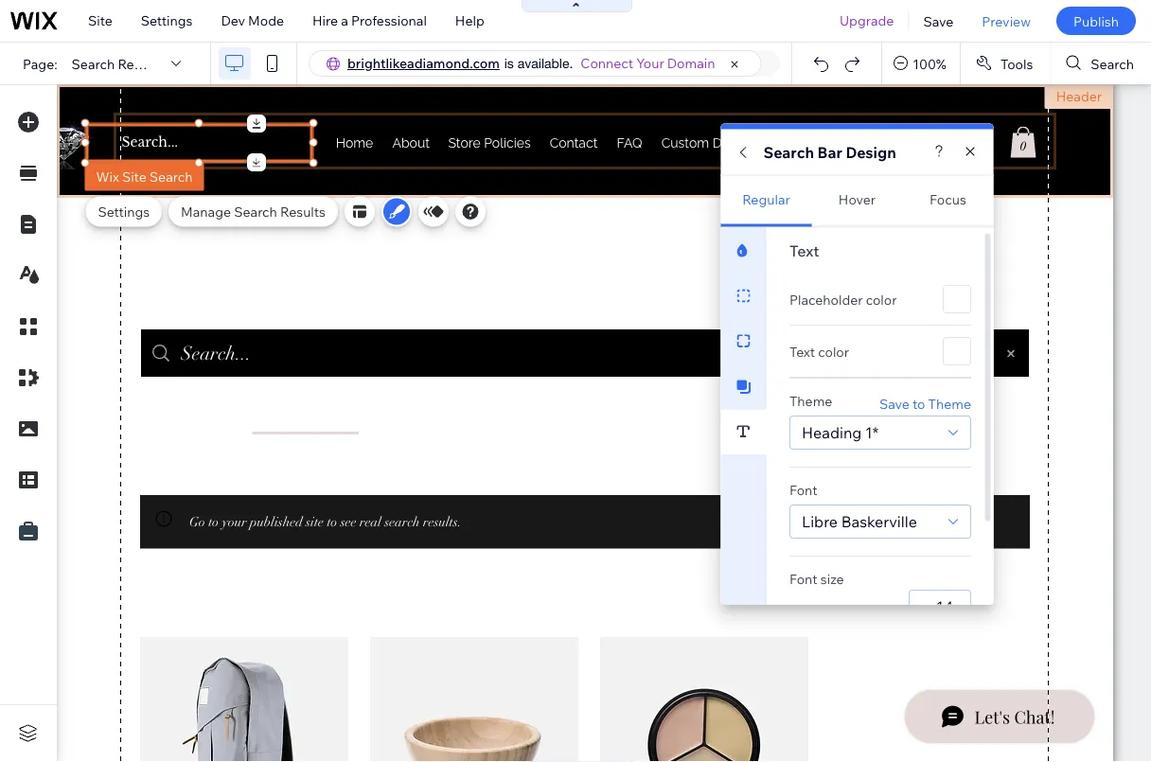Task type: describe. For each thing, give the bounding box(es) containing it.
100%
[[913, 55, 947, 72]]

publish button
[[1057, 7, 1136, 35]]

text for text
[[789, 241, 819, 260]]

baskerville
[[841, 512, 917, 531]]

connect
[[581, 55, 634, 71]]

design
[[846, 143, 897, 161]]

text for text color
[[789, 343, 815, 359]]

search bar design
[[764, 143, 897, 161]]

placeholder color
[[789, 291, 897, 307]]

1 vertical spatial site
[[122, 168, 146, 185]]

bar
[[818, 143, 843, 161]]

help
[[455, 12, 485, 29]]

dev
[[221, 12, 245, 29]]

font for font size
[[789, 571, 817, 587]]

focus
[[930, 191, 967, 208]]

search for search results
[[72, 55, 115, 72]]

manage search results
[[181, 203, 326, 220]]

libre baskerville
[[802, 512, 917, 531]]

brightlikeadiamond.com
[[348, 55, 500, 71]]

color for text color
[[818, 343, 849, 359]]

professional
[[351, 12, 427, 29]]

is available. connect your domain
[[504, 55, 715, 71]]

tools button
[[961, 43, 1050, 84]]

1 vertical spatial settings
[[98, 203, 150, 220]]

size
[[820, 571, 844, 587]]

heading 1*
[[802, 423, 878, 442]]

save to theme
[[879, 395, 971, 411]]

search results
[[72, 55, 163, 72]]

a
[[341, 12, 348, 29]]

1 horizontal spatial theme
[[928, 395, 971, 411]]

search for search bar design
[[764, 143, 814, 161]]

upgrade
[[840, 12, 894, 29]]

save for save to theme
[[879, 395, 909, 411]]

wix site search
[[96, 168, 193, 185]]

1*
[[865, 423, 878, 442]]

tools
[[1001, 55, 1033, 72]]

0 horizontal spatial theme
[[789, 393, 832, 409]]



Task type: locate. For each thing, give the bounding box(es) containing it.
save
[[924, 13, 954, 29], [879, 395, 909, 411]]

your
[[637, 55, 664, 71]]

1 horizontal spatial save
[[924, 13, 954, 29]]

0 vertical spatial text
[[789, 241, 819, 260]]

color down placeholder
[[818, 343, 849, 359]]

is
[[504, 55, 514, 71]]

2 font from the top
[[789, 571, 817, 587]]

0 horizontal spatial color
[[818, 343, 849, 359]]

theme
[[789, 393, 832, 409], [928, 395, 971, 411]]

preview
[[982, 13, 1031, 29]]

font
[[789, 482, 817, 498], [789, 571, 817, 587]]

0 vertical spatial site
[[88, 12, 112, 29]]

settings up 'search results' at the top left
[[141, 12, 193, 29]]

font for font
[[789, 482, 817, 498]]

placeholder
[[789, 291, 863, 307]]

0 vertical spatial settings
[[141, 12, 193, 29]]

dev mode
[[221, 12, 284, 29]]

text
[[789, 241, 819, 260], [789, 343, 815, 359]]

1 font from the top
[[789, 482, 817, 498]]

settings down wix
[[98, 203, 150, 220]]

settings
[[141, 12, 193, 29], [98, 203, 150, 220]]

1 horizontal spatial color
[[866, 291, 897, 307]]

0 horizontal spatial save
[[879, 395, 909, 411]]

search
[[72, 55, 115, 72], [1091, 55, 1134, 72], [764, 143, 814, 161], [149, 168, 193, 185], [234, 203, 277, 220]]

text down placeholder
[[789, 343, 815, 359]]

0 vertical spatial results
[[118, 55, 163, 72]]

heading
[[802, 423, 862, 442]]

color
[[866, 291, 897, 307], [818, 343, 849, 359]]

save left to
[[879, 395, 909, 411]]

mode
[[248, 12, 284, 29]]

font up libre
[[789, 482, 817, 498]]

available.
[[518, 55, 573, 71]]

site
[[88, 12, 112, 29], [122, 168, 146, 185]]

to
[[912, 395, 925, 411]]

site up 'search results' at the top left
[[88, 12, 112, 29]]

results
[[118, 55, 163, 72], [280, 203, 326, 220]]

1 vertical spatial results
[[280, 203, 326, 220]]

regular
[[743, 191, 790, 208]]

1 vertical spatial save
[[879, 395, 909, 411]]

domain
[[667, 55, 715, 71]]

0 vertical spatial color
[[866, 291, 897, 307]]

site right wix
[[122, 168, 146, 185]]

text color
[[789, 343, 849, 359]]

1 text from the top
[[789, 241, 819, 260]]

save up the '100%'
[[924, 13, 954, 29]]

hover
[[839, 191, 876, 208]]

wix
[[96, 168, 119, 185]]

theme up heading
[[789, 393, 832, 409]]

color right placeholder
[[866, 291, 897, 307]]

save button
[[909, 0, 968, 42]]

1 horizontal spatial results
[[280, 203, 326, 220]]

font size
[[789, 571, 844, 587]]

libre
[[802, 512, 838, 531]]

search inside button
[[1091, 55, 1134, 72]]

color for placeholder color
[[866, 291, 897, 307]]

0 horizontal spatial results
[[118, 55, 163, 72]]

1 horizontal spatial site
[[122, 168, 146, 185]]

1 vertical spatial font
[[789, 571, 817, 587]]

search button
[[1051, 43, 1151, 84]]

hire a professional
[[313, 12, 427, 29]]

100% button
[[883, 43, 960, 84]]

preview button
[[968, 0, 1045, 42]]

1 vertical spatial color
[[818, 343, 849, 359]]

0 vertical spatial save
[[924, 13, 954, 29]]

header
[[1056, 88, 1102, 105]]

save for save
[[924, 13, 954, 29]]

font left size
[[789, 571, 817, 587]]

1 vertical spatial text
[[789, 343, 815, 359]]

2 text from the top
[[789, 343, 815, 359]]

0 horizontal spatial site
[[88, 12, 112, 29]]

save inside button
[[924, 13, 954, 29]]

manage
[[181, 203, 231, 220]]

0 vertical spatial font
[[789, 482, 817, 498]]

publish
[[1074, 13, 1119, 29]]

text up placeholder
[[789, 241, 819, 260]]

search for search
[[1091, 55, 1134, 72]]

theme right to
[[928, 395, 971, 411]]

hire
[[313, 12, 338, 29]]



Task type: vqa. For each thing, say whether or not it's contained in the screenshot.
the Vertical Lines
no



